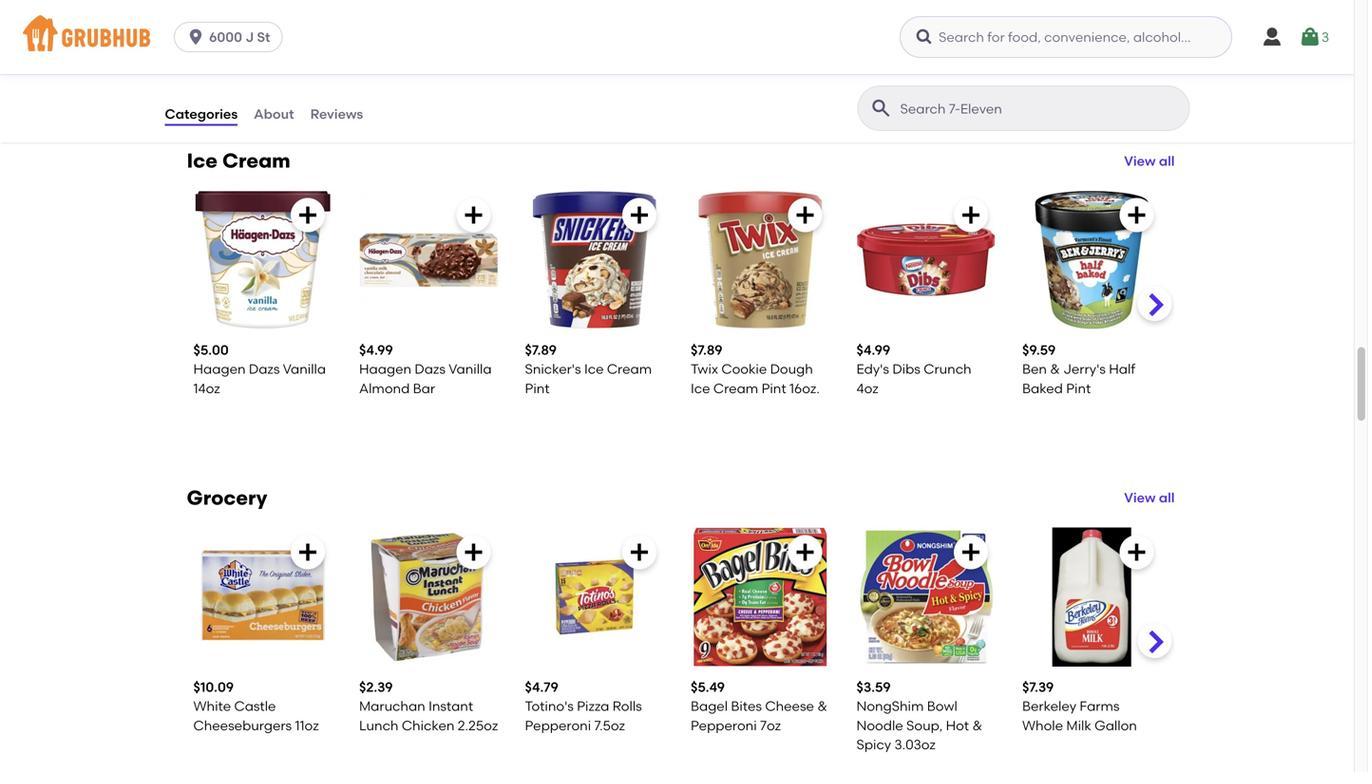 Task type: vqa. For each thing, say whether or not it's contained in the screenshot.
Now button
no



Task type: locate. For each thing, give the bounding box(es) containing it.
maruchan instant lunch chicken 2.25oz image
[[359, 528, 498, 667]]

7oz inside $3.59 7-select sour watermelon wedges 7oz
[[1022, 62, 1043, 79]]

2 pint from the left
[[762, 380, 786, 397]]

1 $4.99 from the left
[[359, 342, 393, 358]]

0 horizontal spatial select
[[868, 24, 908, 40]]

svg image for $4.99 haagen dazs vanilla almond bar
[[462, 204, 485, 227]]

ice inside $7.89 snicker's ice cream pint
[[584, 361, 604, 377]]

7oz inside $5.49 bagel bites cheese & pepperoni 7oz
[[760, 718, 781, 734]]

haagen inside $4.99 haagen dazs vanilla almond bar
[[359, 361, 411, 377]]

7oz down gummy
[[905, 43, 926, 59]]

berkeley
[[1022, 698, 1077, 715]]

1 all from the top
[[1159, 153, 1175, 169]]

pint inside the $9.59 ben & jerry's half baked pint
[[1066, 380, 1091, 397]]

2 horizontal spatial &
[[1050, 361, 1060, 377]]

7-select gummy worms 7oz
[[857, 24, 963, 59]]

1 vertical spatial view all button
[[1124, 489, 1175, 508]]

view all button for grocery
[[1124, 489, 1175, 508]]

view for ice cream
[[1124, 153, 1156, 169]]

svg image inside 6000 j st button
[[186, 28, 205, 47]]

2 haagen from the left
[[359, 361, 411, 377]]

0 horizontal spatial dazs
[[249, 361, 280, 377]]

1 vertical spatial 7oz
[[1022, 62, 1043, 79]]

1 horizontal spatial watermelon
[[1022, 43, 1102, 59]]

&
[[1050, 361, 1060, 377], [818, 698, 828, 715], [973, 718, 983, 734]]

snicker's ice cream pint image
[[525, 190, 664, 330]]

0 vertical spatial ice
[[187, 149, 218, 173]]

watermelon down "strawberry" on the top left of page
[[193, 62, 273, 79]]

2 $4.99 from the left
[[857, 342, 891, 358]]

0 vertical spatial view
[[1124, 153, 1156, 169]]

1 horizontal spatial ice
[[584, 361, 604, 377]]

2 select from the left
[[1034, 24, 1074, 40]]

categories button
[[164, 74, 239, 143]]

haagen down $5.00 at the top of page
[[193, 361, 246, 377]]

$3.59
[[1022, 5, 1057, 21], [857, 679, 891, 695]]

7- left sour
[[1022, 24, 1034, 40]]

lunch
[[359, 718, 399, 734]]

max
[[287, 24, 314, 40]]

7.5oz
[[594, 718, 625, 734]]

$7.89 inside $7.89 twix cookie dough ice cream pint 16oz.
[[691, 342, 723, 358]]

magnifying glass icon image
[[870, 97, 893, 120]]

svg image for $2.39 maruchan instant lunch chicken 2.25oz
[[462, 541, 485, 564]]

5
[[311, 62, 319, 79]]

0 vertical spatial $3.59
[[1022, 5, 1057, 21]]

$2.29 hubba bubba max strawberry watermelon gum 5 count
[[193, 5, 319, 98]]

1 select from the left
[[868, 24, 908, 40]]

dazs inside the $5.00 haagen dazs vanilla 14oz
[[249, 361, 280, 377]]

0 vertical spatial cream
[[222, 149, 291, 173]]

0 vertical spatial view all button
[[1124, 151, 1175, 171]]

1 vertical spatial all
[[1159, 490, 1175, 506]]

0 horizontal spatial $4.99
[[359, 342, 393, 358]]

$4.99 edy's dibs crunch 4oz
[[857, 342, 972, 397]]

select left sour
[[1034, 24, 1074, 40]]

$10.09 white castle cheeseburgers 11oz
[[193, 679, 319, 734]]

$4.99 up "edy's" at the top right of page
[[857, 342, 891, 358]]

2 pepperoni from the left
[[691, 718, 757, 734]]

half
[[1109, 361, 1136, 377]]

3
[[1322, 29, 1329, 45]]

svg image for $3.59 nongshim bowl noodle soup, hot & spicy 3.03oz
[[960, 541, 983, 564]]

1 horizontal spatial pepperoni
[[691, 718, 757, 734]]

$4.99 haagen dazs vanilla almond bar
[[359, 342, 492, 397]]

2 vertical spatial 7oz
[[760, 718, 781, 734]]

2 vertical spatial ice
[[691, 380, 710, 397]]

pint down dough
[[762, 380, 786, 397]]

1 horizontal spatial $4.99
[[857, 342, 891, 358]]

2 dazs from the left
[[415, 361, 446, 377]]

1 horizontal spatial &
[[973, 718, 983, 734]]

& inside $3.59 nongshim bowl noodle soup, hot & spicy 3.03oz
[[973, 718, 983, 734]]

nongshim
[[857, 698, 924, 715]]

2 horizontal spatial ice
[[691, 380, 710, 397]]

hot
[[946, 718, 969, 734]]

7-
[[857, 24, 868, 40], [1022, 24, 1034, 40]]

hubba
[[193, 24, 238, 40]]

view all
[[1124, 153, 1175, 169], [1124, 490, 1175, 506]]

watermelon down sour
[[1022, 43, 1102, 59]]

view all for ice cream
[[1124, 153, 1175, 169]]

0 vertical spatial &
[[1050, 361, 1060, 377]]

select inside 7-select gummy worms 7oz
[[868, 24, 908, 40]]

1 7- from the left
[[857, 24, 868, 40]]

strawberry
[[193, 43, 264, 59]]

totino's pizza rolls pepperoni 7.5oz image
[[525, 528, 664, 667]]

& right hot
[[973, 718, 983, 734]]

ice down twix
[[691, 380, 710, 397]]

$4.99 for $4.99 edy's dibs crunch 4oz
[[857, 342, 891, 358]]

0 vertical spatial 7oz
[[905, 43, 926, 59]]

2 vertical spatial &
[[973, 718, 983, 734]]

1 horizontal spatial 7-
[[1022, 24, 1034, 40]]

1 haagen from the left
[[193, 361, 246, 377]]

dazs for almond
[[415, 361, 446, 377]]

7oz for $3.59 7-select sour watermelon wedges 7oz
[[1022, 62, 1043, 79]]

0 horizontal spatial 7-
[[857, 24, 868, 40]]

pint inside $7.89 snicker's ice cream pint
[[525, 380, 550, 397]]

2 all from the top
[[1159, 490, 1175, 506]]

7- up worms
[[857, 24, 868, 40]]

pint down snicker's
[[525, 380, 550, 397]]

$3.59 for nongshim
[[857, 679, 891, 695]]

2 horizontal spatial 7oz
[[1022, 62, 1043, 79]]

$2.29
[[193, 5, 227, 21]]

0 vertical spatial all
[[1159, 153, 1175, 169]]

1 horizontal spatial pint
[[762, 380, 786, 397]]

2 7- from the left
[[1022, 24, 1034, 40]]

ice down categories
[[187, 149, 218, 173]]

$9.59 ben & jerry's half baked pint
[[1022, 342, 1136, 397]]

1 horizontal spatial dazs
[[415, 361, 446, 377]]

$4.99 inside $4.99 haagen dazs vanilla almond bar
[[359, 342, 393, 358]]

twix cookie dough ice cream pint 16oz. image
[[691, 190, 830, 330]]

all
[[1159, 153, 1175, 169], [1159, 490, 1175, 506]]

totino's
[[525, 698, 574, 715]]

watermelon
[[1022, 43, 1102, 59], [193, 62, 273, 79]]

svg image for $4.79 totino's pizza rolls pepperoni 7.5oz
[[628, 541, 651, 564]]

0 horizontal spatial vanilla
[[283, 361, 326, 377]]

$7.89 inside $7.89 snicker's ice cream pint
[[525, 342, 557, 358]]

dazs
[[249, 361, 280, 377], [415, 361, 446, 377]]

1 $7.89 from the left
[[525, 342, 557, 358]]

$7.89
[[525, 342, 557, 358], [691, 342, 723, 358]]

0 vertical spatial watermelon
[[1022, 43, 1102, 59]]

0 vertical spatial view all
[[1124, 153, 1175, 169]]

watermelon inside $3.59 7-select sour watermelon wedges 7oz
[[1022, 43, 1102, 59]]

0 horizontal spatial $3.59
[[857, 679, 891, 695]]

pepperoni inside $5.49 bagel bites cheese & pepperoni 7oz
[[691, 718, 757, 734]]

pepperoni
[[525, 718, 591, 734], [691, 718, 757, 734]]

2 vanilla from the left
[[449, 361, 492, 377]]

2 horizontal spatial pint
[[1066, 380, 1091, 397]]

$3.59 inside $3.59 7-select sour watermelon wedges 7oz
[[1022, 5, 1057, 21]]

jerry's
[[1063, 361, 1106, 377]]

1 vertical spatial view
[[1124, 490, 1156, 506]]

& right cheese
[[818, 698, 828, 715]]

2 horizontal spatial cream
[[714, 380, 758, 397]]

svg image for $7.89 snicker's ice cream pint
[[628, 204, 651, 227]]

0 horizontal spatial $7.89
[[525, 342, 557, 358]]

cream down 'about'
[[222, 149, 291, 173]]

$4.99 for $4.99 haagen dazs vanilla almond bar
[[359, 342, 393, 358]]

1 horizontal spatial vanilla
[[449, 361, 492, 377]]

7oz up search 7-eleven search box
[[1022, 62, 1043, 79]]

svg image for $9.59 ben & jerry's half baked pint
[[1126, 204, 1148, 227]]

cream left twix
[[607, 361, 652, 377]]

pint inside $7.89 twix cookie dough ice cream pint 16oz.
[[762, 380, 786, 397]]

1 vertical spatial watermelon
[[193, 62, 273, 79]]

cream down cookie
[[714, 380, 758, 397]]

7oz down cheese
[[760, 718, 781, 734]]

1 horizontal spatial $7.89
[[691, 342, 723, 358]]

$4.79 totino's pizza rolls pepperoni 7.5oz
[[525, 679, 642, 734]]

gallon
[[1095, 718, 1137, 734]]

vanilla inside the $5.00 haagen dazs vanilla 14oz
[[283, 361, 326, 377]]

1 vertical spatial $3.59
[[857, 679, 891, 695]]

1 vertical spatial cream
[[607, 361, 652, 377]]

vanilla
[[283, 361, 326, 377], [449, 361, 492, 377]]

$2.39 maruchan instant lunch chicken 2.25oz
[[359, 679, 498, 734]]

svg image for $7.39 berkeley farms whole milk gallon
[[1126, 541, 1148, 564]]

2 view from the top
[[1124, 490, 1156, 506]]

pint
[[525, 380, 550, 397], [762, 380, 786, 397], [1066, 380, 1091, 397]]

0 horizontal spatial 7oz
[[760, 718, 781, 734]]

$4.99 up almond
[[359, 342, 393, 358]]

snicker's
[[525, 361, 581, 377]]

cheese
[[765, 698, 814, 715]]

1 horizontal spatial haagen
[[359, 361, 411, 377]]

6000 j st button
[[174, 22, 290, 52]]

& inside the $9.59 ben & jerry's half baked pint
[[1050, 361, 1060, 377]]

vanilla inside $4.99 haagen dazs vanilla almond bar
[[449, 361, 492, 377]]

ice inside $7.89 twix cookie dough ice cream pint 16oz.
[[691, 380, 710, 397]]

0 horizontal spatial pepperoni
[[525, 718, 591, 734]]

1 view from the top
[[1124, 153, 1156, 169]]

1 view all from the top
[[1124, 153, 1175, 169]]

1 vertical spatial view all
[[1124, 490, 1175, 506]]

1 vanilla from the left
[[283, 361, 326, 377]]

select up worms
[[868, 24, 908, 40]]

14oz
[[193, 380, 220, 397]]

worms
[[857, 43, 902, 59]]

0 horizontal spatial &
[[818, 698, 828, 715]]

& inside $5.49 bagel bites cheese & pepperoni 7oz
[[818, 698, 828, 715]]

2 $7.89 from the left
[[691, 342, 723, 358]]

0 horizontal spatial pint
[[525, 380, 550, 397]]

vanilla for haagen dazs vanilla almond bar
[[449, 361, 492, 377]]

all for ice cream
[[1159, 153, 1175, 169]]

haagen up almond
[[359, 361, 411, 377]]

watermelon inside $2.29 hubba bubba max strawberry watermelon gum 5 count
[[193, 62, 273, 79]]

1 horizontal spatial 7oz
[[905, 43, 926, 59]]

$7.89 for snicker's
[[525, 342, 557, 358]]

$4.99
[[359, 342, 393, 358], [857, 342, 891, 358]]

0 horizontal spatial watermelon
[[193, 62, 273, 79]]

1 pepperoni from the left
[[525, 718, 591, 734]]

& right ben
[[1050, 361, 1060, 377]]

$7.89 for twix
[[691, 342, 723, 358]]

1 horizontal spatial select
[[1034, 24, 1074, 40]]

$3.59 for 7-
[[1022, 5, 1057, 21]]

ice right snicker's
[[584, 361, 604, 377]]

cookie
[[722, 361, 767, 377]]

1 view all button from the top
[[1124, 151, 1175, 171]]

1 vertical spatial ice
[[584, 361, 604, 377]]

bites
[[731, 698, 762, 715]]

edy's dibs crunch 4oz image
[[857, 190, 996, 330]]

1 dazs from the left
[[249, 361, 280, 377]]

$10.09
[[193, 679, 234, 695]]

vanilla for haagen dazs vanilla 14oz
[[283, 361, 326, 377]]

svg image for $7.89 twix cookie dough ice cream pint 16oz.
[[794, 204, 817, 227]]

dazs inside $4.99 haagen dazs vanilla almond bar
[[415, 361, 446, 377]]

view all button
[[1124, 151, 1175, 171], [1124, 489, 1175, 508]]

pepperoni down the totino's
[[525, 718, 591, 734]]

$4.99 inside $4.99 edy's dibs crunch 4oz
[[857, 342, 891, 358]]

3 pint from the left
[[1066, 380, 1091, 397]]

svg image
[[1261, 26, 1284, 48], [186, 28, 205, 47], [915, 28, 934, 47], [628, 204, 651, 227], [794, 204, 817, 227], [296, 541, 319, 564], [462, 541, 485, 564], [628, 541, 651, 564], [794, 541, 817, 564]]

1 horizontal spatial cream
[[607, 361, 652, 377]]

2 view all button from the top
[[1124, 489, 1175, 508]]

0 horizontal spatial haagen
[[193, 361, 246, 377]]

svg image for $5.00 haagen dazs vanilla 14oz
[[296, 204, 319, 227]]

pint down jerry's
[[1066, 380, 1091, 397]]

svg image
[[1299, 26, 1322, 48], [296, 204, 319, 227], [462, 204, 485, 227], [960, 204, 983, 227], [1126, 204, 1148, 227], [960, 541, 983, 564], [1126, 541, 1148, 564]]

1 pint from the left
[[525, 380, 550, 397]]

3 button
[[1299, 20, 1329, 54]]

1 vertical spatial &
[[818, 698, 828, 715]]

pepperoni down bagel
[[691, 718, 757, 734]]

ice
[[187, 149, 218, 173], [584, 361, 604, 377], [691, 380, 710, 397]]

gum
[[276, 62, 308, 79]]

$3.59 inside $3.59 nongshim bowl noodle soup, hot & spicy 3.03oz
[[857, 679, 891, 695]]

1 horizontal spatial $3.59
[[1022, 5, 1057, 21]]

2 view all from the top
[[1124, 490, 1175, 506]]

2 vertical spatial cream
[[714, 380, 758, 397]]

grocery
[[187, 486, 267, 510]]

haagen inside the $5.00 haagen dazs vanilla 14oz
[[193, 361, 246, 377]]

$7.89 up twix
[[691, 342, 723, 358]]

bagel bites cheese & pepperoni 7oz image
[[691, 528, 830, 667]]

cream
[[222, 149, 291, 173], [607, 361, 652, 377], [714, 380, 758, 397]]

$7.89 up snicker's
[[525, 342, 557, 358]]

rolls
[[613, 698, 642, 715]]



Task type: describe. For each thing, give the bounding box(es) containing it.
ice cream
[[187, 149, 291, 173]]

haagen for $4.99
[[359, 361, 411, 377]]

twix
[[691, 361, 718, 377]]

svg image for $5.49 bagel bites cheese & pepperoni 7oz
[[794, 541, 817, 564]]

svg image inside the 3 button
[[1299, 26, 1322, 48]]

white castle cheeseburgers 11oz image
[[193, 528, 333, 667]]

ben & jerry's half baked pint image
[[1022, 190, 1162, 330]]

0 horizontal spatial cream
[[222, 149, 291, 173]]

edy's
[[857, 361, 889, 377]]

cheeseburgers
[[193, 718, 292, 734]]

wedges
[[1105, 43, 1158, 59]]

white
[[193, 698, 231, 715]]

svg image for $10.09 white castle cheeseburgers 11oz
[[296, 541, 319, 564]]

ben
[[1022, 361, 1047, 377]]

haagen for $5.00
[[193, 361, 246, 377]]

dibs
[[893, 361, 921, 377]]

$5.49
[[691, 679, 725, 695]]

$7.89 twix cookie dough ice cream pint 16oz.
[[691, 342, 820, 397]]

view for grocery
[[1124, 490, 1156, 506]]

view all button for ice cream
[[1124, 151, 1175, 171]]

$5.00
[[193, 342, 229, 358]]

about
[[254, 106, 294, 122]]

7oz for $5.49 bagel bites cheese & pepperoni 7oz
[[760, 718, 781, 734]]

maruchan
[[359, 698, 425, 715]]

0 horizontal spatial ice
[[187, 149, 218, 173]]

bar
[[413, 380, 435, 397]]

select inside $3.59 7-select sour watermelon wedges 7oz
[[1034, 24, 1074, 40]]

pepperoni inside $4.79 totino's pizza rolls pepperoni 7.5oz
[[525, 718, 591, 734]]

bagel
[[691, 698, 728, 715]]

noodle
[[857, 718, 903, 734]]

st
[[257, 29, 270, 45]]

$5.00 haagen dazs vanilla 14oz
[[193, 342, 326, 397]]

dazs for 14oz
[[249, 361, 280, 377]]

bubba
[[241, 24, 284, 40]]

svg image for $4.99 edy's dibs crunch 4oz
[[960, 204, 983, 227]]

almond
[[359, 380, 410, 397]]

nongshim bowl noodle soup, hot & spicy 3.03oz image
[[857, 528, 996, 667]]

pizza
[[577, 698, 609, 715]]

6000 j st
[[209, 29, 270, 45]]

$7.39
[[1022, 679, 1054, 695]]

3.03oz
[[895, 737, 936, 753]]

pint for $7.89 twix cookie dough ice cream pint 16oz.
[[762, 380, 786, 397]]

haagen dazs vanilla almond bar image
[[359, 190, 498, 330]]

milk
[[1067, 718, 1092, 734]]

all for grocery
[[1159, 490, 1175, 506]]

j
[[245, 29, 254, 45]]

crunch
[[924, 361, 972, 377]]

4oz
[[857, 380, 879, 397]]

dough
[[770, 361, 813, 377]]

16oz.
[[790, 380, 820, 397]]

soup,
[[907, 718, 943, 734]]

bowl
[[927, 698, 958, 715]]

$2.39
[[359, 679, 393, 695]]

$7.89 snicker's ice cream pint
[[525, 342, 652, 397]]

cream inside $7.89 twix cookie dough ice cream pint 16oz.
[[714, 380, 758, 397]]

$3.59 7-select sour watermelon wedges 7oz
[[1022, 5, 1158, 79]]

main navigation navigation
[[0, 0, 1354, 74]]

Search for food, convenience, alcohol... search field
[[900, 16, 1232, 58]]

categories
[[165, 106, 238, 122]]

7- inside $3.59 7-select sour watermelon wedges 7oz
[[1022, 24, 1034, 40]]

7-select gummy worms 7oz button
[[849, 0, 1003, 88]]

reviews
[[310, 106, 363, 122]]

7oz inside 7-select gummy worms 7oz
[[905, 43, 926, 59]]

view all for grocery
[[1124, 490, 1175, 506]]

about button
[[253, 74, 295, 143]]

reviews button
[[309, 74, 364, 143]]

$7.39 berkeley farms whole milk gallon
[[1022, 679, 1137, 734]]

sour
[[1077, 24, 1106, 40]]

count
[[193, 82, 234, 98]]

whole
[[1022, 718, 1063, 734]]

pint for $9.59 ben & jerry's half baked pint
[[1066, 380, 1091, 397]]

Search 7-Eleven search field
[[898, 100, 1184, 118]]

spicy
[[857, 737, 891, 753]]

$9.59
[[1022, 342, 1056, 358]]

farms
[[1080, 698, 1120, 715]]

$4.79
[[525, 679, 559, 695]]

haagen dazs vanilla 14oz image
[[193, 190, 333, 330]]

7- inside 7-select gummy worms 7oz
[[857, 24, 868, 40]]

2.25oz
[[458, 718, 498, 734]]

berkeley farms whole milk gallon image
[[1022, 528, 1162, 667]]

chicken
[[402, 718, 455, 734]]

6000
[[209, 29, 242, 45]]

gummy
[[911, 24, 963, 40]]

castle
[[234, 698, 276, 715]]

cream inside $7.89 snicker's ice cream pint
[[607, 361, 652, 377]]

$3.59 nongshim bowl noodle soup, hot & spicy 3.03oz
[[857, 679, 983, 753]]

11oz
[[295, 718, 319, 734]]

$5.49 bagel bites cheese & pepperoni 7oz
[[691, 679, 828, 734]]

instant
[[429, 698, 473, 715]]

baked
[[1022, 380, 1063, 397]]



